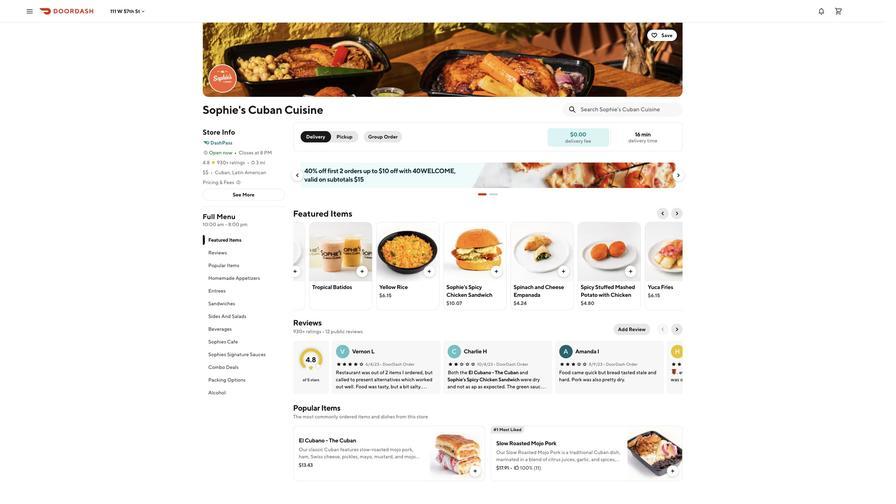 Task type: describe. For each thing, give the bounding box(es) containing it.
ordered
[[340, 414, 357, 420]]

order inside group order button
[[384, 134, 398, 140]]

packing
[[208, 377, 226, 383]]

order for c
[[517, 362, 529, 367]]

cubano for el cubano - the cuban sophie's spicy chicken sandwich
[[474, 370, 492, 376]]

satisfying
[[526, 471, 547, 477]]

fee
[[585, 138, 592, 144]]

previous image
[[660, 327, 666, 332]]

doordash for v
[[383, 362, 402, 367]]

in
[[521, 457, 525, 463]]

- inside full menu 10:00 am - 8:00 pm
[[225, 222, 227, 227]]

american
[[245, 170, 266, 175]]

most
[[303, 414, 314, 420]]

cuban,
[[215, 170, 231, 175]]

sandwiches
[[208, 301, 235, 307]]

0.3
[[252, 160, 259, 165]]

pickles,
[[342, 454, 359, 460]]

Delivery radio
[[301, 131, 331, 143]]

1 vertical spatial 4.8
[[306, 356, 316, 364]]

citrus
[[549, 457, 561, 463]]

1 off from the left
[[319, 167, 327, 175]]

now
[[223, 150, 233, 156]]

100%
[[521, 465, 533, 471]]

juicy,
[[544, 464, 555, 470]]

add
[[619, 327, 628, 332]]

traditional
[[570, 450, 593, 455]]

1 horizontal spatial a
[[566, 450, 569, 455]]

pork,
[[402, 447, 414, 453]]

any
[[571, 471, 579, 477]]

el cubano - the cuban our classic cuban features slow-roasted mojo pork, ham, swiss cheese, pickles, mayo, mustard, and mojo sauce served on crispy cuban bread.
[[299, 437, 416, 467]]

chicken inside "spicy stuffed mashed potato with chicken $4.80"
[[611, 292, 632, 298]]

most
[[500, 427, 510, 432]]

spicy inside "spicy stuffed mashed potato with chicken $4.80"
[[581, 284, 595, 291]]

more
[[243, 192, 255, 198]]

reviews link
[[293, 318, 322, 327]]

$$
[[203, 170, 209, 175]]

sides
[[208, 314, 221, 319]]

mayo,
[[360, 454, 374, 460]]

cheese,
[[324, 454, 341, 460]]

0 vertical spatial next button of carousel image
[[676, 173, 682, 178]]

our inside el cubano - the cuban our classic cuban features slow-roasted mojo pork, ham, swiss cheese, pickles, mayo, mustard, and mojo sauce served on crispy cuban bread.
[[299, 447, 308, 453]]

0.3 mi
[[252, 160, 265, 165]]

open menu image
[[25, 7, 34, 15]]

of inside slow roasted mojo pork our slow roasted mojo pork is a traditional cuban dish, marinated in a blend of citrus juices, garlic, and spices, then slow-roasted to juicy, tender perfection. it's a flavorful and satisfying option for any meal.
[[543, 457, 548, 463]]

2
[[340, 167, 343, 175]]

el cubano - the cuban sophie's spicy chicken sandwich
[[448, 370, 520, 383]]

el cubano - the cuban image
[[430, 426, 485, 481]]

sandwich inside el cubano - the cuban sophie's spicy chicken sandwich
[[499, 377, 520, 383]]

sides and salads button
[[203, 310, 285, 323]]

sauces
[[250, 352, 266, 358]]

$6.15 for yuca
[[648, 293, 661, 298]]

add item to cart image for spinach
[[561, 269, 567, 274]]

to inside 40% off first 2 orders up to $10 off with 40welcome, valid on subtotals $15
[[372, 167, 378, 175]]

perfection.
[[572, 464, 597, 470]]

on inside 40% off first 2 orders up to $10 off with 40welcome, valid on subtotals $15
[[319, 176, 326, 183]]

doordash for c
[[497, 362, 516, 367]]

1 horizontal spatial h
[[676, 348, 681, 355]]

spicy inside sophie's spicy chicken sandwich $10.07
[[469, 284, 482, 291]]

0 vertical spatial slow
[[497, 440, 509, 447]]

and inside popular items the most commonly ordered items and dishes from this store
[[372, 414, 380, 420]]

spicy stuffed mashed potato with chicken image
[[578, 222, 641, 281]]

tropical batidos button
[[309, 222, 373, 310]]

slow- inside el cubano - the cuban our classic cuban features slow-roasted mojo pork, ham, swiss cheese, pickles, mayo, mustard, and mojo sauce served on crispy cuban bread.
[[360, 447, 372, 453]]

public
[[331, 329, 345, 335]]

$10.07
[[447, 301, 462, 306]]

100% (11)
[[521, 465, 541, 471]]

pricing
[[203, 180, 219, 185]]

and inside el cubano - the cuban our classic cuban features slow-roasted mojo pork, ham, swiss cheese, pickles, mayo, mustard, and mojo sauce served on crispy cuban bread.
[[395, 454, 404, 460]]

tropical
[[312, 284, 332, 291]]

stars
[[311, 377, 320, 383]]

items
[[358, 414, 371, 420]]

1 horizontal spatial previous button of carousel image
[[660, 211, 666, 216]]

first
[[328, 167, 339, 175]]

with inside "spicy stuffed mashed potato with chicken $4.80"
[[599, 292, 610, 298]]

8/9/23
[[589, 362, 603, 367]]

subtotals
[[327, 176, 353, 183]]

2 off from the left
[[390, 167, 398, 175]]

i
[[598, 348, 600, 355]]

reviews for reviews 930+ ratings • 12 public reviews
[[293, 318, 322, 327]]

40welcome,
[[413, 167, 456, 175]]

• inside reviews 930+ ratings • 12 public reviews
[[323, 329, 325, 335]]

batidos
[[333, 284, 352, 291]]

0 horizontal spatial 930+
[[217, 160, 229, 165]]

combo deals button
[[203, 361, 285, 374]]

0 horizontal spatial featured items
[[208, 237, 242, 243]]

0 horizontal spatial of
[[303, 377, 307, 383]]

$10
[[379, 167, 389, 175]]

• right 6/4/23
[[380, 362, 382, 367]]

delivery inside 16 min delivery time
[[629, 138, 647, 144]]

yellow rice image
[[377, 222, 439, 281]]

1 vertical spatial pork
[[551, 450, 561, 455]]

1 add item to cart image from the left
[[292, 269, 298, 274]]

spinach and cheese empanada image
[[511, 222, 574, 281]]

16 min delivery time
[[629, 131, 658, 144]]

$$ • cuban, latin american
[[203, 170, 266, 175]]

info
[[222, 128, 235, 136]]

group order button
[[364, 131, 402, 143]]

up
[[364, 167, 371, 175]]

roasted inside el cubano - the cuban our classic cuban features slow-roasted mojo pork, ham, swiss cheese, pickles, mayo, mustard, and mojo sauce served on crispy cuban bread.
[[372, 447, 389, 453]]

reviews 930+ ratings • 12 public reviews
[[293, 318, 363, 335]]

order for a
[[627, 362, 638, 367]]

sophie's spicy chicken sandwich $10.07
[[447, 284, 493, 306]]

1 vertical spatial slow
[[507, 450, 517, 455]]

• closes at 8 pm
[[235, 150, 272, 156]]

cuban inside slow roasted mojo pork our slow roasted mojo pork is a traditional cuban dish, marinated in a blend of citrus juices, garlic, and spices, then slow-roasted to juicy, tender perfection. it's a flavorful and satisfying option for any meal.
[[594, 450, 609, 455]]

yuca fries image
[[646, 222, 708, 281]]

&
[[220, 180, 223, 185]]

add item to cart image for slow roasted mojo pork
[[670, 469, 676, 474]]

the for el cubano - the cuban sophie's spicy chicken sandwich
[[495, 370, 504, 376]]

items inside 'featured items' heading
[[331, 209, 353, 219]]

full menu 10:00 am - 8:00 pm
[[203, 213, 248, 227]]

mustard,
[[375, 454, 394, 460]]

5
[[307, 377, 310, 383]]

add item to cart image for sophie's
[[494, 269, 500, 274]]

0 vertical spatial 4.8
[[203, 160, 210, 165]]

charlie
[[464, 348, 482, 355]]

order methods option group
[[301, 131, 359, 143]]

menu
[[217, 213, 236, 221]]

liked
[[511, 427, 522, 432]]

reviews for reviews
[[208, 250, 227, 256]]

cubano for el cubano - the cuban our classic cuban features slow-roasted mojo pork, ham, swiss cheese, pickles, mayo, mustard, and mojo sauce served on crispy cuban bread.
[[305, 437, 325, 444]]

ratings inside reviews 930+ ratings • 12 public reviews
[[306, 329, 322, 335]]

with inside 40% off first 2 orders up to $10 off with 40welcome, valid on subtotals $15
[[399, 167, 412, 175]]

6/4/23
[[366, 362, 380, 367]]

slow roasted mojo pork our slow roasted mojo pork is a traditional cuban dish, marinated in a blend of citrus juices, garlic, and spices, then slow-roasted to juicy, tender perfection. it's a flavorful and satisfying option for any meal.
[[497, 440, 621, 477]]

930+ ratings •
[[217, 160, 249, 165]]

entrees
[[208, 288, 226, 294]]

at
[[255, 150, 259, 156]]

marinated
[[497, 457, 520, 463]]

2 add item to cart image from the left
[[359, 269, 365, 274]]

dashpass
[[211, 140, 233, 146]]

order for v
[[403, 362, 415, 367]]

this
[[408, 414, 416, 420]]

sauce
[[299, 461, 312, 467]]

and
[[222, 314, 231, 319]]

sophies for sophies cafe
[[208, 339, 226, 345]]

spicy inside el cubano - the cuban sophie's spicy chicken sandwich
[[467, 377, 479, 383]]

our inside slow roasted mojo pork our slow roasted mojo pork is a traditional cuban dish, marinated in a blend of citrus juices, garlic, and spices, then slow-roasted to juicy, tender perfection. it's a flavorful and satisfying option for any meal.
[[497, 450, 506, 455]]

see
[[233, 192, 242, 198]]

111 w 57th st button
[[110, 8, 146, 14]]

2 horizontal spatial a
[[605, 464, 608, 470]]

reviews
[[346, 329, 363, 335]]

homemade appetizers
[[208, 275, 260, 281]]

homemade appetizers button
[[203, 272, 285, 285]]

$4.80
[[581, 301, 595, 306]]

roasted inside slow roasted mojo pork our slow roasted mojo pork is a traditional cuban dish, marinated in a blend of citrus juices, garlic, and spices, then slow-roasted to juicy, tender perfection. it's a flavorful and satisfying option for any meal.
[[520, 464, 537, 470]]

salads
[[232, 314, 247, 319]]

add review button
[[614, 324, 651, 335]]

the for el cubano - the cuban our classic cuban features slow-roasted mojo pork, ham, swiss cheese, pickles, mayo, mustard, and mojo sauce served on crispy cuban bread.
[[329, 437, 339, 444]]

dish,
[[610, 450, 621, 455]]



Task type: vqa. For each thing, say whether or not it's contained in the screenshot.
9/30/21 at left bottom
no



Task type: locate. For each thing, give the bounding box(es) containing it.
1 horizontal spatial reviews
[[293, 318, 322, 327]]

the inside popular items the most commonly ordered items and dishes from this store
[[293, 414, 302, 420]]

empanada
[[514, 292, 541, 298]]

0 vertical spatial sandwich
[[469, 292, 493, 298]]

2 • doordash order from the left
[[494, 362, 529, 367]]

roasted down liked
[[510, 440, 530, 447]]

mojo
[[390, 447, 401, 453], [405, 454, 416, 460]]

0 horizontal spatial on
[[319, 176, 326, 183]]

open
[[209, 150, 222, 156]]

popular inside popular items the most commonly ordered items and dishes from this store
[[293, 403, 320, 413]]

0 horizontal spatial slow-
[[360, 447, 372, 453]]

0 vertical spatial -
[[225, 222, 227, 227]]

slow down most
[[497, 440, 509, 447]]

0 horizontal spatial featured
[[208, 237, 228, 243]]

mojo left 'pork,'
[[390, 447, 401, 453]]

cafe
[[227, 339, 238, 345]]

orders
[[345, 167, 362, 175]]

w
[[117, 8, 123, 14]]

$0.00 delivery fee
[[566, 131, 592, 144]]

reviews button
[[203, 246, 285, 259]]

vernon l
[[352, 348, 375, 355]]

our up the marinated
[[497, 450, 506, 455]]

slow- inside slow roasted mojo pork our slow roasted mojo pork is a traditional cuban dish, marinated in a blend of citrus juices, garlic, and spices, then slow-roasted to juicy, tender perfection. it's a flavorful and satisfying option for any meal.
[[508, 464, 520, 470]]

• doordash order for c
[[494, 362, 529, 367]]

$0.00
[[571, 131, 587, 138]]

l
[[372, 348, 375, 355]]

0 vertical spatial el
[[469, 370, 473, 376]]

0 vertical spatial mojo
[[390, 447, 401, 453]]

2 delivery from the left
[[566, 138, 584, 144]]

3 add item to cart image from the left
[[427, 269, 432, 274]]

3 • doordash order from the left
[[604, 362, 638, 367]]

0 horizontal spatial mojo
[[390, 447, 401, 453]]

#1
[[494, 427, 499, 432]]

• doordash order right 6/4/23
[[380, 362, 415, 367]]

select promotional banner element
[[478, 188, 498, 201]]

the inside el cubano - the cuban our classic cuban features slow-roasted mojo pork, ham, swiss cheese, pickles, mayo, mustard, and mojo sauce served on crispy cuban bread.
[[329, 437, 339, 444]]

$6.15 inside the yellow rice $6.15
[[380, 293, 392, 298]]

chicken down mashed
[[611, 292, 632, 298]]

0 vertical spatial popular
[[208, 263, 226, 268]]

$4.24
[[514, 301, 527, 306]]

sophie's
[[203, 103, 246, 116], [447, 284, 468, 291], [448, 377, 466, 383]]

featured inside heading
[[293, 209, 329, 219]]

1 vertical spatial sophie's
[[447, 284, 468, 291]]

h down next image at the right
[[676, 348, 681, 355]]

packing options
[[208, 377, 246, 383]]

featured down "am"
[[208, 237, 228, 243]]

items up reviews button
[[229, 237, 242, 243]]

2 vertical spatial sophie's
[[448, 377, 466, 383]]

el up "sophie's spicy chicken sandwich" button
[[469, 370, 473, 376]]

popular items the most commonly ordered items and dishes from this store
[[293, 403, 428, 420]]

el up ham,
[[299, 437, 304, 444]]

and
[[535, 284, 544, 291], [372, 414, 380, 420], [395, 454, 404, 460], [592, 457, 600, 463], [516, 471, 525, 477]]

pm
[[240, 222, 248, 227]]

ratings up latin
[[230, 160, 245, 165]]

1 horizontal spatial cubano
[[474, 370, 492, 376]]

cuisine
[[285, 103, 323, 116]]

crispy
[[336, 461, 349, 467]]

4.8 up of 5 stars
[[306, 356, 316, 364]]

0 vertical spatial a
[[566, 450, 569, 455]]

guava and cheese empanada image
[[242, 222, 305, 281]]

• doordash order right 8/9/23
[[604, 362, 638, 367]]

1 vertical spatial featured items
[[208, 237, 242, 243]]

3 doordash from the left
[[606, 362, 626, 367]]

• up el cubano - the cuban button
[[494, 362, 496, 367]]

0 horizontal spatial a
[[526, 457, 528, 463]]

add item to cart image for yellow
[[427, 269, 432, 274]]

h right charlie
[[483, 348, 487, 355]]

1 horizontal spatial to
[[538, 464, 543, 470]]

0 vertical spatial on
[[319, 176, 326, 183]]

1 vertical spatial ratings
[[306, 329, 322, 335]]

mi
[[260, 160, 265, 165]]

a
[[564, 348, 569, 355]]

0 vertical spatial roasted
[[372, 447, 389, 453]]

and down 'pork,'
[[395, 454, 404, 460]]

1 add item to cart image from the left
[[473, 469, 478, 474]]

previous button of carousel image
[[295, 173, 300, 178], [660, 211, 666, 216]]

sophie's cuban cuisine
[[203, 103, 323, 116]]

0 horizontal spatial ratings
[[230, 160, 245, 165]]

featured down valid
[[293, 209, 329, 219]]

and right items
[[372, 414, 380, 420]]

items up commonly
[[322, 403, 341, 413]]

4.8
[[203, 160, 210, 165], [306, 356, 316, 364]]

930+ up cuban,
[[217, 160, 229, 165]]

sandwich inside sophie's spicy chicken sandwich $10.07
[[469, 292, 493, 298]]

of left 5 at the bottom
[[303, 377, 307, 383]]

doordash up el cubano - the cuban button
[[497, 362, 516, 367]]

2 doordash from the left
[[497, 362, 516, 367]]

1 horizontal spatial • doordash order
[[494, 362, 529, 367]]

5 add item to cart image from the left
[[561, 269, 567, 274]]

el for el cubano - the cuban our classic cuban features slow-roasted mojo pork, ham, swiss cheese, pickles, mayo, mustard, and mojo sauce served on crispy cuban bread.
[[299, 437, 304, 444]]

2 horizontal spatial • doordash order
[[604, 362, 638, 367]]

with down stuffed
[[599, 292, 610, 298]]

roasted up mustard,
[[372, 447, 389, 453]]

notification bell image
[[818, 7, 826, 15]]

sophie's spicy chicken sandwich image
[[444, 222, 507, 281]]

popular for popular items
[[208, 263, 226, 268]]

0 vertical spatial featured items
[[293, 209, 353, 219]]

featured items heading
[[293, 208, 353, 219]]

- down 10/4/23
[[492, 370, 494, 376]]

add item to cart image for our classic cuban features slow-roasted mojo pork, ham, swiss cheese, pickles, mayo, mustard, and mojo sauce served on crispy cuban bread.
[[473, 469, 478, 474]]

roasted
[[510, 440, 530, 447], [518, 450, 537, 455]]

to up satisfying
[[538, 464, 543, 470]]

0 horizontal spatial the
[[293, 414, 302, 420]]

0 horizontal spatial off
[[319, 167, 327, 175]]

spinach and cheese empanada $4.24
[[514, 284, 564, 306]]

#1 most liked
[[494, 427, 522, 432]]

0 vertical spatial reviews
[[208, 250, 227, 256]]

el for el cubano - the cuban sophie's spicy chicken sandwich
[[469, 370, 473, 376]]

a right in
[[526, 457, 528, 463]]

$6.15 down yellow
[[380, 293, 392, 298]]

cuban inside el cubano - the cuban sophie's spicy chicken sandwich
[[504, 370, 519, 376]]

popular up homemade
[[208, 263, 226, 268]]

1 doordash from the left
[[383, 362, 402, 367]]

sophies cafe
[[208, 339, 238, 345]]

items inside "popular items" button
[[227, 263, 240, 268]]

meal.
[[580, 471, 592, 477]]

0 horizontal spatial reviews
[[208, 250, 227, 256]]

el
[[469, 370, 473, 376], [299, 437, 304, 444]]

- up cheese,
[[326, 437, 328, 444]]

the left the most
[[293, 414, 302, 420]]

appetizers
[[236, 275, 260, 281]]

of up juicy,
[[543, 457, 548, 463]]

chicken
[[447, 292, 468, 298], [611, 292, 632, 298], [480, 377, 498, 383]]

rice
[[397, 284, 408, 291]]

2 horizontal spatial the
[[495, 370, 504, 376]]

• left 0.3
[[247, 160, 249, 165]]

mashed
[[616, 284, 636, 291]]

features
[[341, 447, 359, 453]]

sophie's inside sophie's spicy chicken sandwich $10.07
[[447, 284, 468, 291]]

1 vertical spatial next button of carousel image
[[675, 211, 680, 216]]

cubano up classic
[[305, 437, 325, 444]]

a
[[566, 450, 569, 455], [526, 457, 528, 463], [605, 464, 608, 470]]

0 vertical spatial roasted
[[510, 440, 530, 447]]

1 vertical spatial 930+
[[293, 329, 305, 335]]

1 $6.15 from the left
[[380, 293, 392, 298]]

and up the it's
[[592, 457, 600, 463]]

1 vertical spatial roasted
[[518, 450, 537, 455]]

items down subtotals
[[331, 209, 353, 219]]

$13.43
[[299, 463, 313, 468]]

• doordash order up el cubano - the cuban button
[[494, 362, 529, 367]]

sophies
[[208, 339, 226, 345], [208, 352, 226, 358]]

1 horizontal spatial slow-
[[508, 464, 520, 470]]

save
[[662, 33, 673, 38]]

1 vertical spatial -
[[492, 370, 494, 376]]

off left 'first'
[[319, 167, 327, 175]]

930+ inside reviews 930+ ratings • 12 public reviews
[[293, 329, 305, 335]]

1 horizontal spatial $6.15
[[648, 293, 661, 298]]

0 horizontal spatial delivery
[[566, 138, 584, 144]]

items up homemade appetizers
[[227, 263, 240, 268]]

1 vertical spatial a
[[526, 457, 528, 463]]

to inside slow roasted mojo pork our slow roasted mojo pork is a traditional cuban dish, marinated in a blend of citrus juices, garlic, and spices, then slow-roasted to juicy, tender perfection. it's a flavorful and satisfying option for any meal.
[[538, 464, 543, 470]]

1 vertical spatial featured
[[208, 237, 228, 243]]

- for el cubano - the cuban our classic cuban features slow-roasted mojo pork, ham, swiss cheese, pickles, mayo, mustard, and mojo sauce served on crispy cuban bread.
[[326, 437, 328, 444]]

1 horizontal spatial roasted
[[520, 464, 537, 470]]

delivery down $0.00
[[566, 138, 584, 144]]

featured
[[293, 209, 329, 219], [208, 237, 228, 243]]

popular
[[208, 263, 226, 268], [293, 403, 320, 413]]

0 horizontal spatial previous button of carousel image
[[295, 173, 300, 178]]

1 horizontal spatial ratings
[[306, 329, 322, 335]]

from
[[396, 414, 407, 420]]

on
[[319, 176, 326, 183], [329, 461, 335, 467]]

$6.15 down yuca
[[648, 293, 661, 298]]

sophies down beverages
[[208, 339, 226, 345]]

our
[[299, 447, 308, 453], [497, 450, 506, 455]]

0 vertical spatial pork
[[545, 440, 557, 447]]

am
[[217, 222, 224, 227]]

12
[[326, 329, 330, 335]]

ratings down reviews link
[[306, 329, 322, 335]]

juices,
[[562, 457, 576, 463]]

1 horizontal spatial -
[[326, 437, 328, 444]]

sophie's inside el cubano - the cuban sophie's spicy chicken sandwich
[[448, 377, 466, 383]]

popular items
[[208, 263, 240, 268]]

10:00
[[203, 222, 216, 227]]

mojo down 'pork,'
[[405, 454, 416, 460]]

2 horizontal spatial doordash
[[606, 362, 626, 367]]

930+ down reviews link
[[293, 329, 305, 335]]

amanda
[[576, 348, 597, 355]]

0 vertical spatial slow-
[[360, 447, 372, 453]]

and inside spinach and cheese empanada $4.24
[[535, 284, 544, 291]]

• left 12
[[323, 329, 325, 335]]

to
[[372, 167, 378, 175], [538, 464, 543, 470]]

next image
[[675, 327, 680, 332]]

add item to cart image
[[292, 269, 298, 274], [359, 269, 365, 274], [427, 269, 432, 274], [494, 269, 500, 274], [561, 269, 567, 274], [628, 269, 634, 274]]

57th
[[124, 8, 134, 14]]

sophie's down c
[[448, 377, 466, 383]]

roasted up in
[[518, 450, 537, 455]]

1 vertical spatial on
[[329, 461, 335, 467]]

- inside el cubano - the cuban our classic cuban features slow-roasted mojo pork, ham, swiss cheese, pickles, mayo, mustard, and mojo sauce served on crispy cuban bread.
[[326, 437, 328, 444]]

0 horizontal spatial popular
[[208, 263, 226, 268]]

2 sophies from the top
[[208, 352, 226, 358]]

is
[[562, 450, 565, 455]]

valid
[[305, 176, 318, 183]]

- right "am"
[[225, 222, 227, 227]]

chicken down el cubano - the cuban button
[[480, 377, 498, 383]]

0 horizontal spatial h
[[483, 348, 487, 355]]

our up ham,
[[299, 447, 308, 453]]

tropical batidos
[[312, 284, 352, 291]]

homemade
[[208, 275, 235, 281]]

cuban
[[248, 103, 283, 116], [504, 370, 519, 376], [340, 437, 356, 444], [324, 447, 340, 453], [594, 450, 609, 455], [350, 461, 365, 467]]

yuca
[[648, 284, 661, 291]]

1 horizontal spatial featured items
[[293, 209, 353, 219]]

garlic,
[[577, 457, 591, 463]]

with right $10
[[399, 167, 412, 175]]

1 vertical spatial el
[[299, 437, 304, 444]]

1 horizontal spatial popular
[[293, 403, 320, 413]]

- inside el cubano - the cuban sophie's spicy chicken sandwich
[[492, 370, 494, 376]]

4 add item to cart image from the left
[[494, 269, 500, 274]]

slow- up mayo,
[[360, 447, 372, 453]]

0 vertical spatial 930+
[[217, 160, 229, 165]]

h
[[676, 348, 681, 355], [483, 348, 487, 355]]

0 horizontal spatial 4.8
[[203, 160, 210, 165]]

store info
[[203, 128, 235, 136]]

111
[[110, 8, 116, 14]]

1 horizontal spatial add item to cart image
[[670, 469, 676, 474]]

popular up the most
[[293, 403, 320, 413]]

0 horizontal spatial roasted
[[372, 447, 389, 453]]

group order
[[368, 134, 398, 140]]

slow up the marinated
[[507, 450, 517, 455]]

the up cheese,
[[329, 437, 339, 444]]

reviews inside reviews 930+ ratings • 12 public reviews
[[293, 318, 322, 327]]

• right $17.91
[[511, 465, 513, 471]]

1 vertical spatial popular
[[293, 403, 320, 413]]

• doordash order for a
[[604, 362, 638, 367]]

served
[[313, 461, 328, 467]]

1 horizontal spatial the
[[329, 437, 339, 444]]

1 horizontal spatial delivery
[[629, 138, 647, 144]]

el inside el cubano - the cuban our classic cuban features slow-roasted mojo pork, ham, swiss cheese, pickles, mayo, mustard, and mojo sauce served on crispy cuban bread.
[[299, 437, 304, 444]]

items inside popular items the most commonly ordered items and dishes from this store
[[322, 403, 341, 413]]

el inside el cubano - the cuban sophie's spicy chicken sandwich
[[469, 370, 473, 376]]

0 vertical spatial previous button of carousel image
[[295, 173, 300, 178]]

group
[[368, 134, 383, 140]]

chicken inside sophie's spicy chicken sandwich $10.07
[[447, 292, 468, 298]]

slow roasted mojo pork image
[[628, 426, 683, 481]]

yuca fries $6.15
[[648, 284, 674, 298]]

Pickup radio
[[327, 131, 359, 143]]

1 vertical spatial sophies
[[208, 352, 226, 358]]

2 add item to cart image from the left
[[670, 469, 676, 474]]

sophie's up $10.07 on the right bottom of the page
[[447, 284, 468, 291]]

reviews inside button
[[208, 250, 227, 256]]

1 horizontal spatial sandwich
[[499, 377, 520, 383]]

1 vertical spatial mojo
[[405, 454, 416, 460]]

add item to cart image for spicy
[[628, 269, 634, 274]]

-
[[225, 222, 227, 227], [492, 370, 494, 376], [326, 437, 328, 444]]

• doordash order for v
[[380, 362, 415, 367]]

$6.15
[[380, 293, 392, 298], [648, 293, 661, 298]]

doordash right 6/4/23
[[383, 362, 402, 367]]

0 vertical spatial mojo
[[531, 440, 544, 447]]

1 sophies from the top
[[208, 339, 226, 345]]

classic
[[309, 447, 323, 453]]

tropical batidos image
[[310, 222, 372, 281]]

2 vertical spatial a
[[605, 464, 608, 470]]

• right 8/9/23
[[604, 362, 606, 367]]

0 vertical spatial featured
[[293, 209, 329, 219]]

1 vertical spatial slow-
[[508, 464, 520, 470]]

on right valid
[[319, 176, 326, 183]]

popular for popular items the most commonly ordered items and dishes from this store
[[293, 403, 320, 413]]

0 horizontal spatial add item to cart image
[[473, 469, 478, 474]]

2 $6.15 from the left
[[648, 293, 661, 298]]

0 horizontal spatial chicken
[[447, 292, 468, 298]]

to right up
[[372, 167, 378, 175]]

cubano up "sophie's spicy chicken sandwich" button
[[474, 370, 492, 376]]

0 horizontal spatial doordash
[[383, 362, 402, 367]]

on down cheese,
[[329, 461, 335, 467]]

off right $10
[[390, 167, 398, 175]]

doordash for a
[[606, 362, 626, 367]]

sophie's up info
[[203, 103, 246, 116]]

0 horizontal spatial el
[[299, 437, 304, 444]]

sophies up combo on the left of page
[[208, 352, 226, 358]]

combo deals
[[208, 365, 239, 370]]

beverages
[[208, 326, 232, 332]]

on inside el cubano - the cuban our classic cuban features slow-roasted mojo pork, ham, swiss cheese, pickles, mayo, mustard, and mojo sauce served on crispy cuban bread.
[[329, 461, 335, 467]]

0 vertical spatial sophie's
[[203, 103, 246, 116]]

- for el cubano - the cuban sophie's spicy chicken sandwich
[[492, 370, 494, 376]]

yellow
[[380, 284, 396, 291]]

1 • doordash order from the left
[[380, 362, 415, 367]]

$6.15 inside yuca fries $6.15
[[648, 293, 661, 298]]

Item Search search field
[[581, 106, 677, 114]]

2 vertical spatial the
[[329, 437, 339, 444]]

$6.15 for yellow
[[380, 293, 392, 298]]

a right the it's
[[605, 464, 608, 470]]

40% off first 2 orders up to $10 off with 40welcome, valid on subtotals $15
[[305, 167, 456, 183]]

• right now
[[235, 150, 237, 156]]

chicken inside el cubano - the cuban sophie's spicy chicken sandwich
[[480, 377, 498, 383]]

and down in
[[516, 471, 525, 477]]

cubano inside el cubano - the cuban our classic cuban features slow-roasted mojo pork, ham, swiss cheese, pickles, mayo, mustard, and mojo sauce served on crispy cuban bread.
[[305, 437, 325, 444]]

cubano inside el cubano - the cuban sophie's spicy chicken sandwich
[[474, 370, 492, 376]]

roasted down in
[[520, 464, 537, 470]]

popular inside button
[[208, 263, 226, 268]]

the inside el cubano - the cuban sophie's spicy chicken sandwich
[[495, 370, 504, 376]]

• doordash order
[[380, 362, 415, 367], [494, 362, 529, 367], [604, 362, 638, 367]]

1 horizontal spatial mojo
[[405, 454, 416, 460]]

sophie's for sophie's cuban cuisine
[[203, 103, 246, 116]]

0 items, open order cart image
[[835, 7, 843, 15]]

sophies for sophies signature sauces
[[208, 352, 226, 358]]

c
[[452, 348, 457, 355]]

latin
[[232, 170, 244, 175]]

1 vertical spatial to
[[538, 464, 543, 470]]

the up "sophie's spicy chicken sandwich" button
[[495, 370, 504, 376]]

st
[[135, 8, 140, 14]]

add item to cart image
[[473, 469, 478, 474], [670, 469, 676, 474]]

sophie's cuban cuisine image
[[203, 23, 683, 97], [209, 65, 236, 92]]

0 horizontal spatial our
[[299, 447, 308, 453]]

delivery left time in the right of the page
[[629, 138, 647, 144]]

1 vertical spatial roasted
[[520, 464, 537, 470]]

next button of carousel image
[[676, 173, 682, 178], [675, 211, 680, 216]]

1 horizontal spatial of
[[543, 457, 548, 463]]

4.8 up $$
[[203, 160, 210, 165]]

chicken up $10.07 on the right bottom of the page
[[447, 292, 468, 298]]

reviews
[[208, 250, 227, 256], [293, 318, 322, 327]]

0 vertical spatial sophies
[[208, 339, 226, 345]]

2 vertical spatial -
[[326, 437, 328, 444]]

a right is
[[566, 450, 569, 455]]

1 horizontal spatial 930+
[[293, 329, 305, 335]]

and up 'empanada'
[[535, 284, 544, 291]]

add review
[[619, 327, 646, 332]]

for
[[564, 471, 570, 477]]

1 vertical spatial mojo
[[538, 450, 550, 455]]

0 vertical spatial with
[[399, 167, 412, 175]]

1 horizontal spatial with
[[599, 292, 610, 298]]

6 add item to cart image from the left
[[628, 269, 634, 274]]

slow- down the marinated
[[508, 464, 520, 470]]

sophie's for sophie's spicy chicken sandwich $10.07
[[447, 284, 468, 291]]

0 horizontal spatial with
[[399, 167, 412, 175]]

0 horizontal spatial $6.15
[[380, 293, 392, 298]]

1 delivery from the left
[[629, 138, 647, 144]]

delivery inside $0.00 delivery fee
[[566, 138, 584, 144]]

• right $$
[[211, 170, 213, 175]]

0 horizontal spatial sandwich
[[469, 292, 493, 298]]

cubano
[[474, 370, 492, 376], [305, 437, 325, 444]]

doordash right 8/9/23
[[606, 362, 626, 367]]



